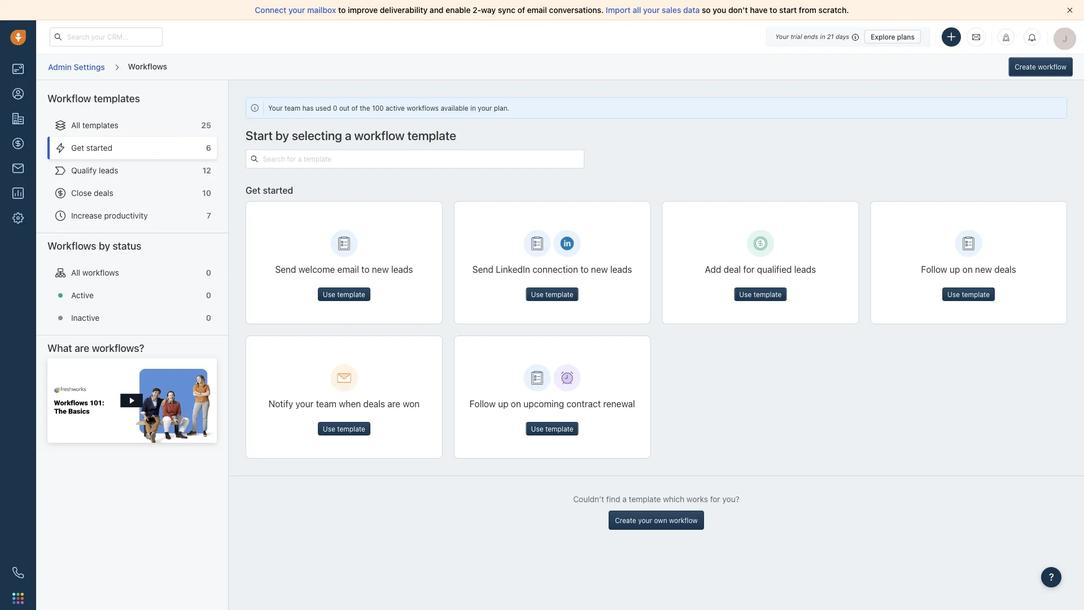 Task type: vqa. For each thing, say whether or not it's contained in the screenshot.
User
no



Task type: locate. For each thing, give the bounding box(es) containing it.
works
[[687, 494, 708, 504]]

use for notify your team when deals are won
[[323, 425, 336, 433]]

team left 'when'
[[316, 399, 337, 409]]

0 vertical spatial workflow
[[1039, 63, 1067, 71]]

1 vertical spatial team
[[316, 399, 337, 409]]

don't
[[729, 5, 748, 15]]

1 vertical spatial in
[[471, 104, 476, 112]]

workflows
[[407, 104, 439, 112], [82, 268, 119, 277]]

to right welcome
[[362, 264, 370, 275]]

by right start on the top left
[[276, 128, 289, 143]]

create workflow link
[[1009, 57, 1073, 77]]

up
[[950, 264, 961, 275], [498, 399, 509, 409]]

2 new from the left
[[591, 264, 608, 275]]

1 send from the left
[[275, 264, 296, 275]]

use template button down 'add deal for qualified leads'
[[735, 288, 787, 301]]

1 vertical spatial are
[[388, 399, 401, 409]]

use
[[323, 290, 336, 298], [531, 290, 544, 298], [740, 290, 752, 298], [948, 290, 961, 298], [323, 425, 336, 433], [531, 425, 544, 433]]

1 all from the top
[[71, 121, 80, 130]]

0 vertical spatial team
[[285, 104, 301, 112]]

use down send linkedin connection to new leads
[[531, 290, 544, 298]]

0 vertical spatial for
[[744, 264, 755, 275]]

connect your mailbox link
[[255, 5, 338, 15]]

to
[[338, 5, 346, 15], [770, 5, 778, 15], [362, 264, 370, 275], [581, 264, 589, 275]]

use down follow up on new deals
[[948, 290, 961, 298]]

1 vertical spatial on
[[511, 399, 521, 409]]

email right the sync
[[527, 5, 547, 15]]

1 vertical spatial workflows
[[82, 268, 119, 277]]

your left own
[[639, 516, 653, 524]]

by left the status
[[99, 240, 110, 252]]

use template button down send linkedin connection to new leads
[[526, 288, 579, 301]]

your
[[776, 33, 789, 40], [268, 104, 283, 112]]

0 horizontal spatial on
[[511, 399, 521, 409]]

notify
[[269, 399, 293, 409]]

1 horizontal spatial a
[[623, 494, 627, 504]]

use template button down follow up on new deals
[[943, 288, 996, 301]]

deal
[[724, 264, 741, 275]]

send
[[275, 264, 296, 275], [473, 264, 494, 275]]

1 vertical spatial all
[[71, 268, 80, 277]]

1 vertical spatial your
[[268, 104, 283, 112]]

email right welcome
[[338, 264, 359, 275]]

workflows for workflows
[[128, 61, 167, 71]]

on for new
[[963, 264, 973, 275]]

2 horizontal spatial workflow
[[1039, 63, 1067, 71]]

by
[[276, 128, 289, 143], [99, 240, 110, 252]]

template down follow up on new deals
[[962, 290, 990, 298]]

linkedin
[[496, 264, 530, 275]]

admin settings link
[[47, 58, 105, 76]]

3 new from the left
[[976, 264, 993, 275]]

increase
[[71, 211, 102, 220]]

0 horizontal spatial a
[[345, 128, 352, 143]]

use template button down notify your team when deals are won
[[318, 422, 371, 436]]

1 vertical spatial follow
[[470, 399, 496, 409]]

your left plan.
[[478, 104, 492, 112]]

for left you?
[[711, 494, 721, 504]]

use down deal
[[740, 290, 752, 298]]

use down notify your team when deals are won
[[323, 425, 336, 433]]

find
[[607, 494, 621, 504]]

2 horizontal spatial deals
[[995, 264, 1017, 275]]

a down out
[[345, 128, 352, 143]]

use template down follow up on new deals
[[948, 290, 990, 298]]

0 vertical spatial workflows
[[407, 104, 439, 112]]

your left mailbox
[[289, 5, 305, 15]]

productivity
[[104, 211, 148, 220]]

are right what
[[75, 342, 89, 354]]

your up start on the top left
[[268, 104, 283, 112]]

use template button
[[318, 288, 371, 301], [526, 288, 579, 301], [735, 288, 787, 301], [943, 288, 996, 301], [318, 422, 371, 436], [526, 422, 579, 436]]

use template down follow up on upcoming contract renewal
[[531, 425, 574, 433]]

in right the available
[[471, 104, 476, 112]]

new for email
[[372, 264, 389, 275]]

your for your trial ends in 21 days
[[776, 33, 789, 40]]

of
[[518, 5, 525, 15], [352, 104, 358, 112]]

create
[[1015, 63, 1037, 71], [615, 516, 637, 524]]

use template for follow up on new deals
[[948, 290, 990, 298]]

use template button down the send welcome email to new leads
[[318, 288, 371, 301]]

1 vertical spatial of
[[352, 104, 358, 112]]

1 vertical spatial by
[[99, 240, 110, 252]]

status
[[113, 240, 142, 252]]

of right the sync
[[518, 5, 525, 15]]

follow up on upcoming contract renewal
[[470, 399, 635, 409]]

conversations.
[[549, 5, 604, 15]]

for
[[744, 264, 755, 275], [711, 494, 721, 504]]

leads
[[99, 166, 118, 175], [391, 264, 413, 275], [611, 264, 633, 275], [795, 264, 817, 275]]

1 vertical spatial for
[[711, 494, 721, 504]]

increase productivity
[[71, 211, 148, 220]]

close image
[[1068, 7, 1073, 13]]

all up active
[[71, 268, 80, 277]]

1 horizontal spatial follow
[[922, 264, 948, 275]]

0 vertical spatial your
[[776, 33, 789, 40]]

1 vertical spatial up
[[498, 399, 509, 409]]

workflows down 'search your crm...' text field
[[128, 61, 167, 71]]

1 horizontal spatial for
[[744, 264, 755, 275]]

use template
[[323, 290, 365, 298], [531, 290, 574, 298], [740, 290, 782, 298], [948, 290, 990, 298], [323, 425, 365, 433], [531, 425, 574, 433]]

scratch.
[[819, 5, 849, 15]]

templates up all templates
[[94, 92, 140, 105]]

contract
[[567, 399, 601, 409]]

use template button down follow up on upcoming contract renewal
[[526, 422, 579, 436]]

close deals
[[71, 188, 113, 198]]

use template for notify your team when deals are won
[[323, 425, 365, 433]]

use template button for follow up on new deals
[[943, 288, 996, 301]]

your inside create your own workflow button
[[639, 516, 653, 524]]

new for connection
[[591, 264, 608, 275]]

2 vertical spatial deals
[[363, 399, 385, 409]]

to left start
[[770, 5, 778, 15]]

use template down 'add deal for qualified leads'
[[740, 290, 782, 298]]

1 horizontal spatial workflow
[[670, 516, 698, 524]]

workflows
[[128, 61, 167, 71], [47, 240, 96, 252]]

team left has
[[285, 104, 301, 112]]

in left 21
[[821, 33, 826, 40]]

trial
[[791, 33, 803, 40]]

0 vertical spatial all
[[71, 121, 80, 130]]

explore
[[871, 33, 896, 41]]

template down 'when'
[[337, 425, 365, 433]]

create for create your own workflow
[[615, 516, 637, 524]]

0 vertical spatial workflows
[[128, 61, 167, 71]]

all down the workflow in the top of the page
[[71, 121, 80, 130]]

send left welcome
[[275, 264, 296, 275]]

have
[[750, 5, 768, 15]]

use template down send linkedin connection to new leads
[[531, 290, 574, 298]]

on for upcoming
[[511, 399, 521, 409]]

0 horizontal spatial new
[[372, 264, 389, 275]]

1 horizontal spatial email
[[527, 5, 547, 15]]

deals for follow up on new deals
[[995, 264, 1017, 275]]

0 vertical spatial up
[[950, 264, 961, 275]]

1 horizontal spatial on
[[963, 264, 973, 275]]

0 vertical spatial deals
[[94, 188, 113, 198]]

0 vertical spatial in
[[821, 33, 826, 40]]

0 horizontal spatial are
[[75, 342, 89, 354]]

1 vertical spatial workflows
[[47, 240, 96, 252]]

your left trial
[[776, 33, 789, 40]]

your for notify your team when deals are won
[[296, 399, 314, 409]]

qualify
[[71, 166, 97, 175]]

1 vertical spatial create
[[615, 516, 637, 524]]

in
[[821, 33, 826, 40], [471, 104, 476, 112]]

0 horizontal spatial send
[[275, 264, 296, 275]]

own
[[655, 516, 668, 524]]

2 send from the left
[[473, 264, 494, 275]]

workflows right active
[[407, 104, 439, 112]]

use template for send linkedin connection to new leads
[[531, 290, 574, 298]]

1 horizontal spatial workflows
[[407, 104, 439, 112]]

create workflow
[[1015, 63, 1067, 71]]

active
[[386, 104, 405, 112]]

template down connection
[[546, 290, 574, 298]]

freshworks switcher image
[[12, 593, 24, 604]]

template down qualified
[[754, 290, 782, 298]]

0 horizontal spatial your
[[268, 104, 283, 112]]

workflow
[[1039, 63, 1067, 71], [355, 128, 405, 143], [670, 516, 698, 524]]

2 horizontal spatial new
[[976, 264, 993, 275]]

of left the
[[352, 104, 358, 112]]

to right connection
[[581, 264, 589, 275]]

a
[[345, 128, 352, 143], [623, 494, 627, 504]]

0 vertical spatial by
[[276, 128, 289, 143]]

Search your CRM... text field
[[50, 27, 163, 47]]

1 vertical spatial a
[[623, 494, 627, 504]]

send left linkedin
[[473, 264, 494, 275]]

use down welcome
[[323, 290, 336, 298]]

a right find
[[623, 494, 627, 504]]

1 horizontal spatial workflows
[[128, 61, 167, 71]]

up for upcoming
[[498, 399, 509, 409]]

1 horizontal spatial deals
[[363, 399, 385, 409]]

0 vertical spatial follow
[[922, 264, 948, 275]]

all
[[633, 5, 641, 15]]

used
[[316, 104, 331, 112]]

0 horizontal spatial workflow
[[355, 128, 405, 143]]

templates down workflow templates
[[82, 121, 119, 130]]

1 horizontal spatial create
[[1015, 63, 1037, 71]]

email
[[527, 5, 547, 15], [338, 264, 359, 275]]

your team has used 0 out of the 100 active workflows available in your plan.
[[268, 104, 510, 112]]

0 vertical spatial templates
[[94, 92, 140, 105]]

0 horizontal spatial create
[[615, 516, 637, 524]]

couldn't
[[574, 494, 605, 504]]

use template button for send linkedin connection to new leads
[[526, 288, 579, 301]]

workflows down workflows by status at top
[[82, 268, 119, 277]]

0 horizontal spatial up
[[498, 399, 509, 409]]

your for connect your mailbox to improve deliverability and enable 2-way sync of email conversations. import all your sales data so you don't have to start from scratch.
[[289, 5, 305, 15]]

template down the send welcome email to new leads
[[337, 290, 365, 298]]

100
[[372, 104, 384, 112]]

deals
[[94, 188, 113, 198], [995, 264, 1017, 275], [363, 399, 385, 409]]

by for start
[[276, 128, 289, 143]]

phone element
[[7, 562, 29, 584]]

1 vertical spatial deals
[[995, 264, 1017, 275]]

for right deal
[[744, 264, 755, 275]]

1 vertical spatial templates
[[82, 121, 119, 130]]

2 all from the top
[[71, 268, 80, 277]]

what's new image
[[1003, 34, 1011, 42]]

1 vertical spatial workflow
[[355, 128, 405, 143]]

use template for add deal for qualified leads
[[740, 290, 782, 298]]

to for connect your mailbox to improve deliverability and enable 2-way sync of email conversations. import all your sales data so you don't have to start from scratch.
[[338, 5, 346, 15]]

0 vertical spatial on
[[963, 264, 973, 275]]

to right mailbox
[[338, 5, 346, 15]]

your
[[289, 5, 305, 15], [644, 5, 660, 15], [478, 104, 492, 112], [296, 399, 314, 409], [639, 516, 653, 524]]

create your own workflow button
[[609, 511, 704, 530]]

settings
[[74, 62, 105, 71]]

template down follow up on upcoming contract renewal
[[546, 425, 574, 433]]

1 horizontal spatial your
[[776, 33, 789, 40]]

template for notify your team when deals are won
[[337, 425, 365, 433]]

1 horizontal spatial new
[[591, 264, 608, 275]]

0 horizontal spatial email
[[338, 264, 359, 275]]

are left won
[[388, 399, 401, 409]]

1 horizontal spatial up
[[950, 264, 961, 275]]

12
[[203, 166, 211, 175]]

template up search for a template text box
[[408, 128, 457, 143]]

1 horizontal spatial by
[[276, 128, 289, 143]]

0 horizontal spatial follow
[[470, 399, 496, 409]]

use template for follow up on upcoming contract renewal
[[531, 425, 574, 433]]

use down upcoming at the bottom of page
[[531, 425, 544, 433]]

0 vertical spatial email
[[527, 5, 547, 15]]

plan.
[[494, 104, 510, 112]]

your right notify
[[296, 399, 314, 409]]

0 horizontal spatial by
[[99, 240, 110, 252]]

use template down the send welcome email to new leads
[[323, 290, 365, 298]]

0 for active
[[206, 291, 211, 300]]

selecting
[[292, 128, 342, 143]]

0 for all workflows
[[206, 268, 211, 277]]

0 horizontal spatial workflows
[[47, 240, 96, 252]]

1 horizontal spatial of
[[518, 5, 525, 15]]

all
[[71, 121, 80, 130], [71, 268, 80, 277]]

use template down notify your team when deals are won
[[323, 425, 365, 433]]

0 horizontal spatial deals
[[94, 188, 113, 198]]

0 for inactive
[[206, 313, 211, 323]]

1 new from the left
[[372, 264, 389, 275]]

0 horizontal spatial team
[[285, 104, 301, 112]]

create your own workflow link
[[609, 511, 704, 530]]

0 vertical spatial create
[[1015, 63, 1037, 71]]

workflow
[[47, 92, 91, 105]]

ends
[[804, 33, 819, 40]]

your right all
[[644, 5, 660, 15]]

sync
[[498, 5, 516, 15]]

0 horizontal spatial in
[[471, 104, 476, 112]]

1 horizontal spatial send
[[473, 264, 494, 275]]

workflows down increase
[[47, 240, 96, 252]]

10
[[202, 188, 211, 198]]

use template button for notify your team when deals are won
[[318, 422, 371, 436]]

2 vertical spatial workflow
[[670, 516, 698, 524]]



Task type: describe. For each thing, give the bounding box(es) containing it.
template for follow up on new deals
[[962, 290, 990, 298]]

follow for follow up on new deals
[[922, 264, 948, 275]]

explore plans link
[[865, 30, 921, 44]]

started
[[263, 185, 293, 196]]

couldn't find a template which works for you?
[[574, 494, 740, 504]]

out
[[339, 104, 350, 112]]

phone image
[[12, 567, 24, 579]]

start
[[246, 128, 273, 143]]

create workflow button
[[1009, 57, 1073, 77]]

start by selecting a workflow template
[[246, 128, 457, 143]]

which
[[663, 494, 685, 504]]

days
[[836, 33, 850, 40]]

deliverability
[[380, 5, 428, 15]]

by for workflows
[[99, 240, 110, 252]]

send for send welcome email to new leads
[[275, 264, 296, 275]]

mailbox
[[307, 5, 336, 15]]

enable
[[446, 5, 471, 15]]

workflows for workflows by status
[[47, 240, 96, 252]]

sales
[[662, 5, 682, 15]]

workflow templates
[[47, 92, 140, 105]]

connect your mailbox to improve deliverability and enable 2-way sync of email conversations. import all your sales data so you don't have to start from scratch.
[[255, 5, 849, 15]]

all for all workflows
[[71, 268, 80, 277]]

from
[[799, 5, 817, 15]]

0 vertical spatial of
[[518, 5, 525, 15]]

send email image
[[973, 32, 981, 42]]

all workflows
[[71, 268, 119, 277]]

use template button for follow up on upcoming contract renewal
[[526, 422, 579, 436]]

templates for workflow templates
[[94, 92, 140, 105]]

template up create your own workflow button
[[629, 494, 661, 504]]

add deal for qualified leads
[[705, 264, 817, 275]]

template for follow up on upcoming contract renewal
[[546, 425, 574, 433]]

data
[[684, 5, 700, 15]]

workflows by status
[[47, 240, 142, 252]]

improve
[[348, 5, 378, 15]]

connect
[[255, 5, 287, 15]]

and
[[430, 5, 444, 15]]

use for follow up on upcoming contract renewal
[[531, 425, 544, 433]]

1 horizontal spatial in
[[821, 33, 826, 40]]

0 horizontal spatial workflows
[[82, 268, 119, 277]]

get
[[246, 185, 261, 196]]

template for add deal for qualified leads
[[754, 290, 782, 298]]

you
[[713, 5, 727, 15]]

welcome
[[299, 264, 335, 275]]

all templates
[[71, 121, 119, 130]]

all for all templates
[[71, 121, 80, 130]]

the
[[360, 104, 370, 112]]

use template for send welcome email to new leads
[[323, 290, 365, 298]]

import
[[606, 5, 631, 15]]

active
[[71, 291, 94, 300]]

1 horizontal spatial team
[[316, 399, 337, 409]]

1 vertical spatial email
[[338, 264, 359, 275]]

admin
[[48, 62, 72, 71]]

send for send linkedin connection to new leads
[[473, 264, 494, 275]]

available
[[441, 104, 469, 112]]

1 horizontal spatial are
[[388, 399, 401, 409]]

2-
[[473, 5, 481, 15]]

25
[[201, 121, 211, 130]]

0 horizontal spatial of
[[352, 104, 358, 112]]

use template button for add deal for qualified leads
[[735, 288, 787, 301]]

0 vertical spatial are
[[75, 342, 89, 354]]

renewal
[[604, 399, 635, 409]]

templates for all templates
[[82, 121, 119, 130]]

template for send welcome email to new leads
[[337, 290, 365, 298]]

follow up on new deals
[[922, 264, 1017, 275]]

upcoming
[[524, 399, 564, 409]]

to for send linkedin connection to new leads
[[581, 264, 589, 275]]

so
[[702, 5, 711, 15]]

import all your sales data link
[[606, 5, 702, 15]]

follow for follow up on upcoming contract renewal
[[470, 399, 496, 409]]

has
[[303, 104, 314, 112]]

use for send linkedin connection to new leads
[[531, 290, 544, 298]]

send linkedin connection to new leads
[[473, 264, 633, 275]]

use for add deal for qualified leads
[[740, 290, 752, 298]]

Search for a template text field
[[259, 154, 580, 164]]

what
[[47, 342, 72, 354]]

close
[[71, 188, 92, 198]]

use for send welcome email to new leads
[[323, 290, 336, 298]]

qualify leads
[[71, 166, 118, 175]]

qualified
[[757, 264, 792, 275]]

to for send welcome email to new leads
[[362, 264, 370, 275]]

use for follow up on new deals
[[948, 290, 961, 298]]

add
[[705, 264, 722, 275]]

send welcome email to new leads
[[275, 264, 413, 275]]

inactive
[[71, 313, 100, 323]]

notify your team when deals are won
[[269, 399, 420, 409]]

template for send linkedin connection to new leads
[[546, 290, 574, 298]]

7
[[207, 211, 211, 220]]

0 horizontal spatial for
[[711, 494, 721, 504]]

deals for notify your team when deals are won
[[363, 399, 385, 409]]

your for create your own workflow
[[639, 516, 653, 524]]

get started
[[246, 185, 293, 196]]

create for create workflow
[[1015, 63, 1037, 71]]

start
[[780, 5, 797, 15]]

way
[[481, 5, 496, 15]]

admin settings
[[48, 62, 105, 71]]

0 vertical spatial a
[[345, 128, 352, 143]]

create your own workflow
[[615, 516, 698, 524]]

workflows?
[[92, 342, 144, 354]]

your trial ends in 21 days
[[776, 33, 850, 40]]

use template button for send welcome email to new leads
[[318, 288, 371, 301]]

you?
[[723, 494, 740, 504]]

21
[[828, 33, 834, 40]]

plans
[[898, 33, 915, 41]]

up for new
[[950, 264, 961, 275]]

what are workflows?
[[47, 342, 144, 354]]

connection
[[533, 264, 578, 275]]

your for your team has used 0 out of the 100 active workflows available in your plan.
[[268, 104, 283, 112]]

when
[[339, 399, 361, 409]]

explore plans
[[871, 33, 915, 41]]

won
[[403, 399, 420, 409]]



